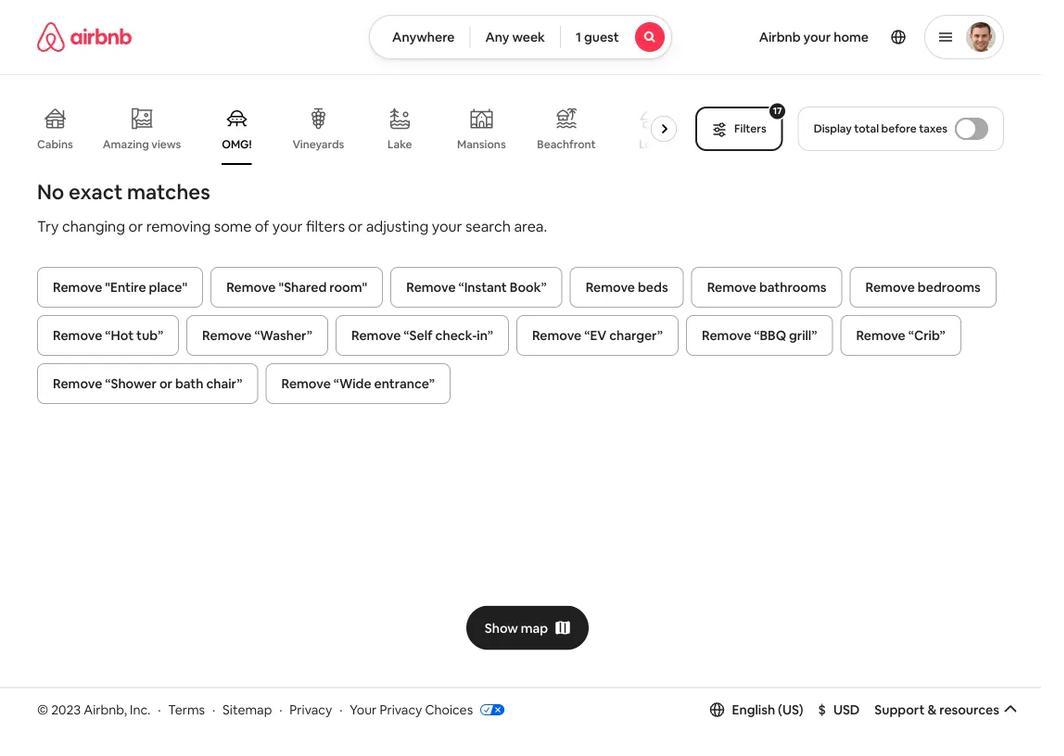Task type: locate. For each thing, give the bounding box(es) containing it.
or for chair"
[[159, 376, 172, 392]]

home
[[834, 29, 869, 45]]

0 horizontal spatial privacy
[[290, 702, 332, 718]]

remove left "entire
[[53, 279, 102, 296]]

None search field
[[369, 15, 672, 59]]

4 · from the left
[[340, 702, 343, 718]]

remove "ev charger"
[[532, 327, 663, 344]]

airbnb,
[[84, 702, 127, 718]]

no exact matches
[[37, 179, 210, 205]]

remove left beds on the top
[[586, 279, 635, 296]]

amazing
[[103, 137, 149, 151]]

remove left "ev on the right
[[532, 327, 582, 344]]

check-
[[435, 327, 477, 344]]

remove "wide entrance"
[[281, 376, 435, 392]]

resources
[[940, 702, 1000, 719]]

remove "entire place" link
[[37, 267, 203, 308]]

or for some
[[128, 217, 143, 236]]

or right filters
[[348, 217, 363, 236]]

remove bathrooms link
[[691, 267, 842, 308]]

3 · from the left
[[279, 702, 282, 718]]

remove up the "remove "self check-in"" link
[[406, 279, 456, 296]]

english (us) button
[[710, 702, 804, 719]]

"instant
[[459, 279, 507, 296]]

"ev
[[584, 327, 607, 344]]

none search field containing anywhere
[[369, 15, 672, 59]]

2 privacy from the left
[[380, 702, 422, 718]]

remove for remove bedrooms
[[866, 279, 915, 296]]

· right inc.
[[158, 702, 161, 718]]

privacy right your
[[380, 702, 422, 718]]

0 horizontal spatial your
[[272, 217, 303, 236]]

remove for remove "hot tub"
[[53, 327, 102, 344]]

terms link
[[168, 702, 205, 718]]

your left search
[[432, 217, 462, 236]]

"self
[[404, 327, 433, 344]]

remove for remove "ev charger"
[[532, 327, 582, 344]]

vineyards
[[292, 137, 344, 152]]

no
[[37, 179, 64, 205]]

&
[[928, 702, 937, 719]]

or
[[128, 217, 143, 236], [348, 217, 363, 236], [159, 376, 172, 392]]

support & resources
[[875, 702, 1000, 719]]

"crib"
[[909, 327, 946, 344]]

remove bedrooms
[[866, 279, 981, 296]]

1 horizontal spatial privacy
[[380, 702, 422, 718]]

remove up the remove "bbq grill"
[[707, 279, 757, 296]]

your left home
[[804, 29, 831, 45]]

or down no exact matches
[[128, 217, 143, 236]]

profile element
[[694, 0, 1004, 74]]

choices
[[425, 702, 473, 718]]

remove beds link
[[570, 267, 684, 308]]

remove left "self
[[351, 327, 401, 344]]

remove left '"shower'
[[53, 376, 102, 392]]

room"
[[329, 279, 367, 296]]

remove left "wide
[[281, 376, 331, 392]]

remove up chair"
[[202, 327, 252, 344]]

show map button
[[466, 606, 589, 651]]

luxe
[[639, 137, 664, 152]]

·
[[158, 702, 161, 718], [212, 702, 215, 718], [279, 702, 282, 718], [340, 702, 343, 718]]

your right of
[[272, 217, 303, 236]]

entrance"
[[374, 376, 435, 392]]

remove beds
[[586, 279, 668, 296]]

remove left "bbq
[[702, 327, 751, 344]]

charger"
[[609, 327, 663, 344]]

filters
[[306, 217, 345, 236]]

removing
[[146, 217, 211, 236]]

sitemap link
[[223, 702, 272, 718]]

display total before taxes button
[[798, 107, 1004, 151]]

"entire
[[105, 279, 146, 296]]

remove "instant book" link
[[391, 267, 563, 308]]

2 horizontal spatial your
[[804, 29, 831, 45]]

1 · from the left
[[158, 702, 161, 718]]

remove up remove "crib"
[[866, 279, 915, 296]]

©
[[37, 702, 48, 718]]

or left the bath
[[159, 376, 172, 392]]

group
[[37, 93, 684, 165]]

remove "ev charger" link
[[516, 315, 679, 356]]

· left your
[[340, 702, 343, 718]]

your inside "link"
[[804, 29, 831, 45]]

cabins
[[37, 137, 73, 152]]

remove left "crib"
[[856, 327, 906, 344]]

remove for remove "self check-in"
[[351, 327, 401, 344]]

remove for remove "washer"
[[202, 327, 252, 344]]

· left privacy link
[[279, 702, 282, 718]]

before
[[882, 121, 917, 136]]

views
[[151, 137, 181, 151]]

remove
[[53, 279, 102, 296], [226, 279, 276, 296], [406, 279, 456, 296], [586, 279, 635, 296], [707, 279, 757, 296], [866, 279, 915, 296], [53, 327, 102, 344], [202, 327, 252, 344], [351, 327, 401, 344], [532, 327, 582, 344], [702, 327, 751, 344], [856, 327, 906, 344], [53, 376, 102, 392], [281, 376, 331, 392]]

"shower
[[105, 376, 157, 392]]

"hot
[[105, 327, 134, 344]]

· right terms
[[212, 702, 215, 718]]

$
[[818, 702, 826, 719]]

try changing or removing some of your filters or adjusting your search area.
[[37, 217, 547, 236]]

remove inside "link"
[[281, 376, 331, 392]]

1 horizontal spatial or
[[159, 376, 172, 392]]

guest
[[584, 29, 619, 45]]

remove "self check-in" link
[[336, 315, 509, 356]]

privacy left your
[[290, 702, 332, 718]]

week
[[512, 29, 545, 45]]

remove "crib" link
[[841, 315, 961, 356]]

1 guest
[[576, 29, 619, 45]]

remove left "hot in the top left of the page
[[53, 327, 102, 344]]

0 horizontal spatial or
[[128, 217, 143, 236]]

bedrooms
[[918, 279, 981, 296]]

remove "hot tub"
[[53, 327, 163, 344]]

remove up remove "washer"
[[226, 279, 276, 296]]

remove bedrooms link
[[850, 267, 997, 308]]



Task type: vqa. For each thing, say whether or not it's contained in the screenshot.
Lake
yes



Task type: describe. For each thing, give the bounding box(es) containing it.
mansions
[[457, 137, 506, 152]]

omg!
[[222, 137, 252, 152]]

amazing views
[[103, 137, 181, 151]]

group containing amazing views
[[37, 93, 684, 165]]

remove for remove "shower or bath chair"
[[53, 376, 102, 392]]

in"
[[477, 327, 493, 344]]

exact
[[69, 179, 123, 205]]

any
[[485, 29, 510, 45]]

"wide
[[334, 376, 372, 392]]

2023
[[51, 702, 81, 718]]

remove for remove beds
[[586, 279, 635, 296]]

1
[[576, 29, 581, 45]]

"washer"
[[254, 327, 312, 344]]

airbnb your home link
[[748, 18, 880, 57]]

adjusting
[[366, 217, 429, 236]]

chair"
[[206, 376, 242, 392]]

remove "self check-in"
[[351, 327, 493, 344]]

taxes
[[919, 121, 948, 136]]

airbnb your home
[[759, 29, 869, 45]]

anywhere
[[392, 29, 455, 45]]

remove "entire place"
[[53, 279, 187, 296]]

remove "hot tub" link
[[37, 315, 179, 356]]

1 horizontal spatial your
[[432, 217, 462, 236]]

2 · from the left
[[212, 702, 215, 718]]

support & resources button
[[875, 702, 1018, 719]]

1 privacy from the left
[[290, 702, 332, 718]]

display
[[814, 121, 852, 136]]

try
[[37, 217, 59, 236]]

any week button
[[470, 15, 561, 59]]

(us)
[[778, 702, 804, 719]]

airbnb
[[759, 29, 801, 45]]

english
[[732, 702, 775, 719]]

show map
[[485, 620, 548, 637]]

remove "crib"
[[856, 327, 946, 344]]

remove bathrooms
[[707, 279, 827, 296]]

remove "washer" link
[[186, 315, 328, 356]]

© 2023 airbnb, inc. ·
[[37, 702, 161, 718]]

place"
[[149, 279, 187, 296]]

support
[[875, 702, 925, 719]]

search
[[466, 217, 511, 236]]

of
[[255, 217, 269, 236]]

terms
[[168, 702, 205, 718]]

tub"
[[136, 327, 163, 344]]

privacy inside your privacy choices link
[[380, 702, 422, 718]]

inc.
[[130, 702, 151, 718]]

your privacy choices link
[[350, 702, 505, 720]]

your
[[350, 702, 377, 718]]

area.
[[514, 217, 547, 236]]

anywhere button
[[369, 15, 471, 59]]

$ usd
[[818, 702, 860, 719]]

remove "washer"
[[202, 327, 312, 344]]

"bbq
[[754, 327, 786, 344]]

remove "bbq grill" link
[[686, 315, 833, 356]]

filters button
[[696, 107, 783, 151]]

remove "instant book"
[[406, 279, 547, 296]]

privacy link
[[290, 702, 332, 718]]

remove for remove "entire place"
[[53, 279, 102, 296]]

remove for remove "crib"
[[856, 327, 906, 344]]

"shared
[[279, 279, 327, 296]]

beds
[[638, 279, 668, 296]]

some
[[214, 217, 252, 236]]

remove for remove "bbq grill"
[[702, 327, 751, 344]]

remove "shower or bath chair" link
[[37, 364, 258, 404]]

show
[[485, 620, 518, 637]]

lake
[[388, 137, 412, 152]]

1 guest button
[[560, 15, 672, 59]]

remove for remove "shared room"
[[226, 279, 276, 296]]

english (us)
[[732, 702, 804, 719]]

changing
[[62, 217, 125, 236]]

remove "bbq grill"
[[702, 327, 817, 344]]

usd
[[834, 702, 860, 719]]

grill"
[[789, 327, 817, 344]]

your privacy choices
[[350, 702, 473, 718]]

map
[[521, 620, 548, 637]]

remove "shower or bath chair"
[[53, 376, 242, 392]]

sitemap
[[223, 702, 272, 718]]

remove for remove "instant book"
[[406, 279, 456, 296]]

2 horizontal spatial or
[[348, 217, 363, 236]]

remove for remove bathrooms
[[707, 279, 757, 296]]

book"
[[510, 279, 547, 296]]

terms · sitemap · privacy
[[168, 702, 332, 718]]

any week
[[485, 29, 545, 45]]

remove for remove "wide entrance"
[[281, 376, 331, 392]]

bathrooms
[[759, 279, 827, 296]]



